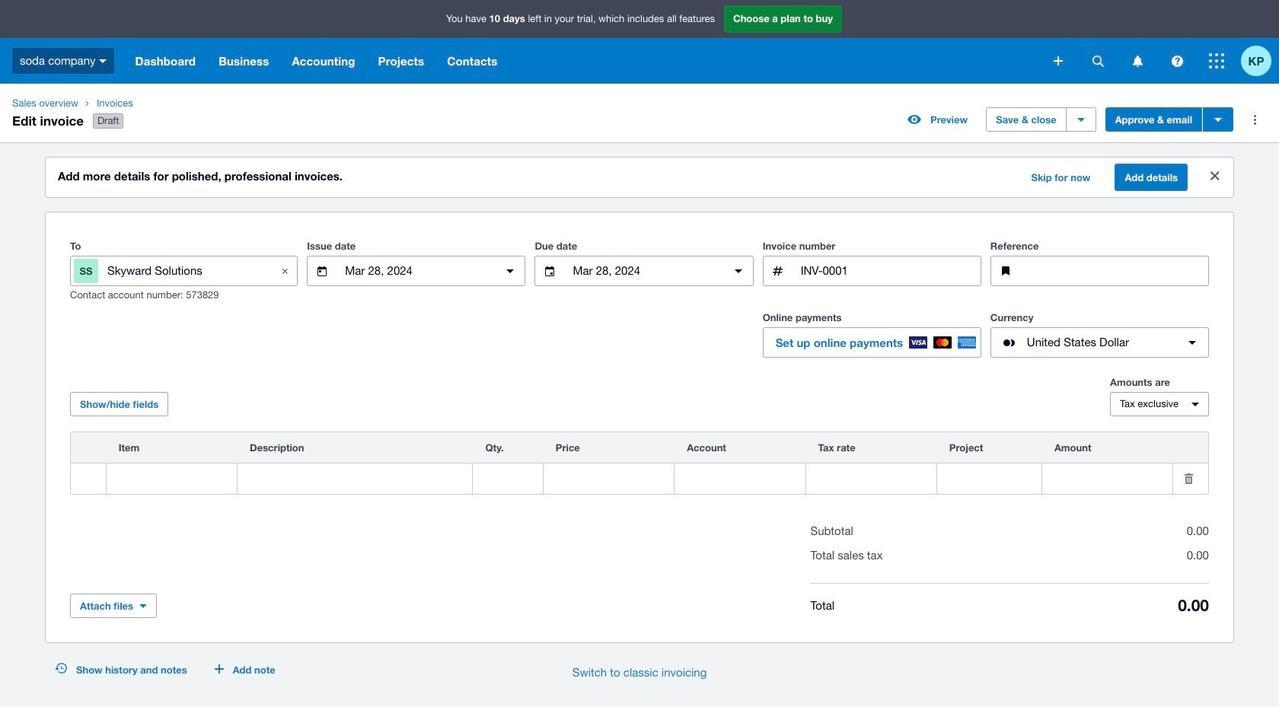 Task type: locate. For each thing, give the bounding box(es) containing it.
svg image
[[1210, 53, 1225, 69], [1093, 55, 1104, 67], [1054, 56, 1063, 66], [99, 59, 107, 63]]

None text field
[[1028, 257, 1209, 286]]

None field
[[106, 465, 237, 494], [473, 465, 543, 494], [544, 465, 674, 494], [1043, 465, 1173, 494], [106, 465, 237, 494], [473, 465, 543, 494], [544, 465, 674, 494], [1043, 465, 1173, 494]]

2 svg image from the left
[[1172, 55, 1183, 67]]

more invoice options image
[[1240, 104, 1271, 135]]

more date options image
[[495, 256, 526, 287]]

None text field
[[344, 257, 489, 286], [572, 257, 717, 286], [800, 257, 981, 286], [238, 465, 473, 494], [344, 257, 489, 286], [572, 257, 717, 286], [800, 257, 981, 286], [238, 465, 473, 494]]

banner
[[0, 0, 1280, 84]]

svg image
[[1133, 55, 1143, 67], [1172, 55, 1183, 67]]

more date options image
[[723, 256, 754, 287]]

1 horizontal spatial svg image
[[1172, 55, 1183, 67]]

0 horizontal spatial svg image
[[1133, 55, 1143, 67]]



Task type: vqa. For each thing, say whether or not it's contained in the screenshot.
Expense claims
no



Task type: describe. For each thing, give the bounding box(es) containing it.
1 svg image from the left
[[1133, 55, 1143, 67]]

remove image
[[1174, 464, 1205, 494]]

close image
[[270, 256, 300, 287]]

invoice line item list element
[[70, 432, 1210, 495]]

invoice number element
[[763, 256, 982, 287]]

more line item options element
[[1174, 433, 1209, 463]]



